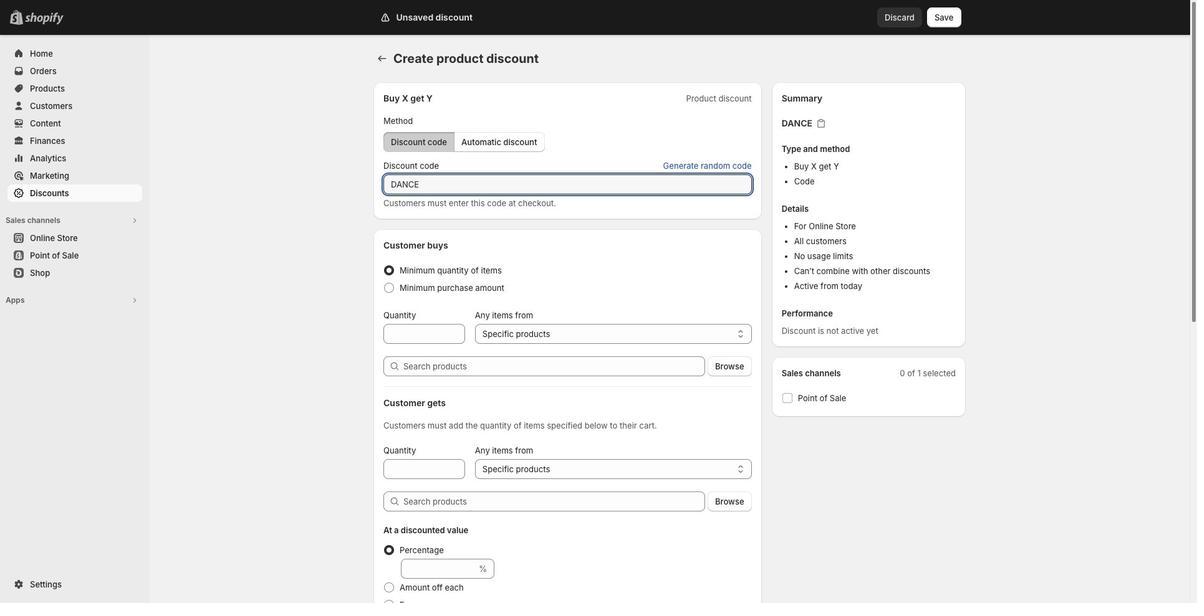 Task type: vqa. For each thing, say whether or not it's contained in the screenshot.
Examples: Cart upsell, Fabric colors, Product bundle Text Field
no



Task type: describe. For each thing, give the bounding box(es) containing it.
Search products text field
[[404, 357, 705, 377]]

shopify image
[[25, 12, 64, 25]]



Task type: locate. For each thing, give the bounding box(es) containing it.
None text field
[[384, 175, 752, 195], [384, 460, 465, 480], [384, 175, 752, 195], [384, 460, 465, 480]]

None text field
[[384, 324, 465, 344], [401, 559, 477, 579], [384, 324, 465, 344], [401, 559, 477, 579]]

Search products text field
[[404, 492, 705, 512]]



